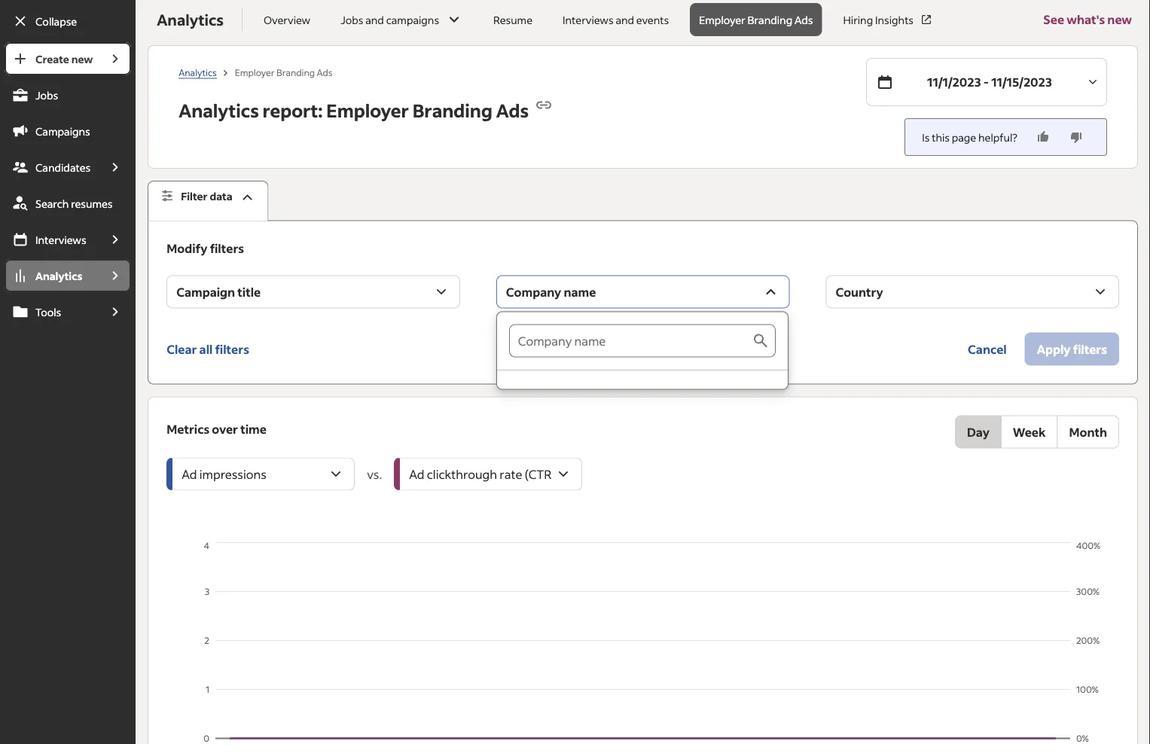Task type: describe. For each thing, give the bounding box(es) containing it.
collapse
[[35, 14, 77, 28]]

this page is not helpful image
[[1070, 130, 1085, 145]]

0 horizontal spatial employer
[[235, 66, 275, 78]]

report:
[[263, 99, 323, 122]]

2 horizontal spatial branding
[[748, 13, 793, 26]]

see what's new
[[1044, 12, 1133, 27]]

overview
[[264, 13, 311, 26]]

and for interviews
[[616, 13, 635, 26]]

resumes
[[71, 197, 113, 210]]

time
[[241, 421, 267, 437]]

campaigns
[[386, 13, 439, 26]]

resume
[[494, 13, 533, 26]]

company name button
[[497, 276, 790, 309]]

cancel button
[[957, 333, 1020, 366]]

candidates link
[[5, 151, 100, 184]]

hiring insights
[[844, 13, 914, 26]]

cancel
[[969, 342, 1008, 357]]

events
[[637, 13, 669, 26]]

jobs and campaigns button
[[332, 3, 473, 36]]

modify
[[167, 241, 208, 256]]

page
[[953, 130, 977, 144]]

filter data button
[[148, 181, 269, 221]]

interviews for interviews and events
[[563, 13, 614, 26]]

clear
[[167, 342, 197, 357]]

company
[[506, 284, 562, 300]]

what's
[[1067, 12, 1106, 27]]

11/1/2023
[[928, 74, 982, 90]]

create new link
[[5, 42, 100, 75]]

filter
[[181, 190, 208, 203]]

this page is helpful image
[[1036, 130, 1051, 145]]

hiring
[[844, 13, 874, 26]]

0 vertical spatial analytics link
[[179, 66, 217, 79]]

tools link
[[5, 295, 100, 329]]

metrics over time
[[167, 421, 267, 437]]

is
[[923, 130, 930, 144]]

campaign
[[177, 284, 235, 300]]

day
[[968, 424, 990, 440]]

2 vertical spatial ads
[[496, 99, 529, 122]]

1 vertical spatial analytics link
[[5, 259, 100, 292]]

new inside "button"
[[1108, 12, 1133, 27]]

vs.
[[367, 467, 382, 482]]

collapse button
[[5, 5, 131, 38]]

filters inside clear all filters button
[[215, 342, 249, 357]]



Task type: vqa. For each thing, say whether or not it's contained in the screenshot.
Country field
no



Task type: locate. For each thing, give the bounding box(es) containing it.
0 vertical spatial interviews
[[563, 13, 614, 26]]

1 horizontal spatial employer branding ads
[[700, 13, 814, 26]]

and for jobs
[[366, 13, 384, 26]]

1 vertical spatial interviews
[[35, 233, 86, 246]]

interviews link
[[5, 223, 100, 256]]

employer inside employer branding ads link
[[700, 13, 746, 26]]

jobs left campaigns
[[341, 13, 364, 26]]

11/1/2023 - 11/15/2023
[[928, 74, 1053, 90]]

resume link
[[485, 3, 542, 36]]

ads left show shareable url image in the left top of the page
[[496, 99, 529, 122]]

2 horizontal spatial ads
[[795, 13, 814, 26]]

overview link
[[255, 3, 320, 36]]

search resumes link
[[5, 187, 131, 220]]

-
[[984, 74, 990, 90]]

1 horizontal spatial analytics link
[[179, 66, 217, 79]]

employer up 'report:' on the left top of page
[[235, 66, 275, 78]]

jobs for jobs and campaigns
[[341, 13, 364, 26]]

jobs down create new link
[[35, 88, 58, 102]]

interviews for interviews
[[35, 233, 86, 246]]

new inside menu bar
[[71, 52, 93, 66]]

11/15/2023
[[992, 74, 1053, 90]]

campaign title button
[[167, 276, 460, 309]]

1 vertical spatial ads
[[317, 66, 333, 78]]

0 horizontal spatial analytics link
[[5, 259, 100, 292]]

filters
[[210, 241, 244, 256], [215, 342, 249, 357]]

create
[[35, 52, 69, 66]]

week
[[1014, 424, 1047, 440]]

and left campaigns
[[366, 13, 384, 26]]

1 horizontal spatial new
[[1108, 12, 1133, 27]]

2 vertical spatial employer
[[327, 99, 409, 122]]

and left events
[[616, 13, 635, 26]]

jobs link
[[5, 78, 131, 112]]

filters right all
[[215, 342, 249, 357]]

analytics inside menu bar
[[35, 269, 82, 283]]

and
[[366, 13, 384, 26], [616, 13, 635, 26]]

jobs and campaigns
[[341, 13, 439, 26]]

analytics report: employer branding ads
[[179, 99, 529, 122]]

and inside button
[[366, 13, 384, 26]]

interviews left events
[[563, 13, 614, 26]]

interviews and events
[[563, 13, 669, 26]]

1 horizontal spatial employer
[[327, 99, 409, 122]]

insights
[[876, 13, 914, 26]]

filter data
[[181, 190, 233, 203]]

employer branding ads
[[700, 13, 814, 26], [235, 66, 333, 78]]

ads
[[795, 13, 814, 26], [317, 66, 333, 78], [496, 99, 529, 122]]

1 horizontal spatial branding
[[413, 99, 493, 122]]

new right "create"
[[71, 52, 93, 66]]

all
[[199, 342, 213, 357]]

1 vertical spatial employer
[[235, 66, 275, 78]]

company name list box
[[497, 313, 788, 389]]

jobs for jobs
[[35, 88, 58, 102]]

hiring insights link
[[835, 3, 943, 36]]

0 vertical spatial jobs
[[341, 13, 364, 26]]

clear all filters button
[[167, 333, 249, 366]]

0 vertical spatial branding
[[748, 13, 793, 26]]

show shareable url image
[[535, 96, 553, 114]]

employer right events
[[700, 13, 746, 26]]

this
[[933, 130, 950, 144]]

0 horizontal spatial ads
[[317, 66, 333, 78]]

filters right modify
[[210, 241, 244, 256]]

see
[[1044, 12, 1065, 27]]

region
[[167, 539, 1120, 745]]

1 and from the left
[[366, 13, 384, 26]]

0 horizontal spatial jobs
[[35, 88, 58, 102]]

tools
[[35, 305, 61, 319]]

country
[[836, 284, 884, 300]]

employer right 'report:' on the left top of page
[[327, 99, 409, 122]]

Company name field
[[509, 325, 752, 358]]

see what's new button
[[1044, 0, 1133, 45]]

over
[[212, 421, 238, 437]]

jobs
[[341, 13, 364, 26], [35, 88, 58, 102]]

helpful?
[[979, 130, 1018, 144]]

employer
[[700, 13, 746, 26], [235, 66, 275, 78], [327, 99, 409, 122]]

0 horizontal spatial new
[[71, 52, 93, 66]]

modify filters
[[167, 241, 244, 256]]

interviews and events link
[[554, 3, 678, 36]]

jobs inside button
[[341, 13, 364, 26]]

title
[[238, 284, 261, 300]]

1 vertical spatial new
[[71, 52, 93, 66]]

company name
[[506, 284, 596, 300]]

country button
[[826, 276, 1120, 309]]

is this page helpful?
[[923, 130, 1018, 144]]

0 horizontal spatial interviews
[[35, 233, 86, 246]]

1 vertical spatial jobs
[[35, 88, 58, 102]]

1 vertical spatial filters
[[215, 342, 249, 357]]

1 horizontal spatial and
[[616, 13, 635, 26]]

ads left hiring
[[795, 13, 814, 26]]

search
[[35, 197, 69, 210]]

0 vertical spatial ads
[[795, 13, 814, 26]]

clear all filters
[[167, 342, 249, 357]]

new
[[1108, 12, 1133, 27], [71, 52, 93, 66]]

search resumes
[[35, 197, 113, 210]]

1 vertical spatial employer branding ads
[[235, 66, 333, 78]]

0 vertical spatial employer branding ads
[[700, 13, 814, 26]]

employer branding ads link
[[691, 3, 823, 36]]

ads up analytics report: employer branding ads
[[317, 66, 333, 78]]

0 vertical spatial employer
[[700, 13, 746, 26]]

candidates
[[35, 161, 91, 174]]

data
[[210, 190, 233, 203]]

name
[[564, 284, 596, 300]]

2 vertical spatial branding
[[413, 99, 493, 122]]

interviews
[[563, 13, 614, 26], [35, 233, 86, 246]]

analytics
[[157, 10, 224, 29], [179, 66, 217, 78], [179, 99, 259, 122], [35, 269, 82, 283]]

metrics
[[167, 421, 210, 437]]

interviews down search resumes 'link'
[[35, 233, 86, 246]]

menu bar
[[0, 42, 136, 745]]

1 horizontal spatial interviews
[[563, 13, 614, 26]]

branding
[[748, 13, 793, 26], [277, 66, 315, 78], [413, 99, 493, 122]]

1 horizontal spatial ads
[[496, 99, 529, 122]]

2 and from the left
[[616, 13, 635, 26]]

month
[[1070, 424, 1108, 440]]

0 horizontal spatial branding
[[277, 66, 315, 78]]

menu bar containing create new
[[0, 42, 136, 745]]

1 vertical spatial branding
[[277, 66, 315, 78]]

0 horizontal spatial employer branding ads
[[235, 66, 333, 78]]

0 vertical spatial new
[[1108, 12, 1133, 27]]

new right what's
[[1108, 12, 1133, 27]]

0 horizontal spatial and
[[366, 13, 384, 26]]

analytics link
[[179, 66, 217, 79], [5, 259, 100, 292]]

create new
[[35, 52, 93, 66]]

1 horizontal spatial jobs
[[341, 13, 364, 26]]

campaigns link
[[5, 115, 131, 148]]

2 horizontal spatial employer
[[700, 13, 746, 26]]

0 vertical spatial filters
[[210, 241, 244, 256]]

campaign title
[[177, 284, 261, 300]]

campaigns
[[35, 124, 90, 138]]



